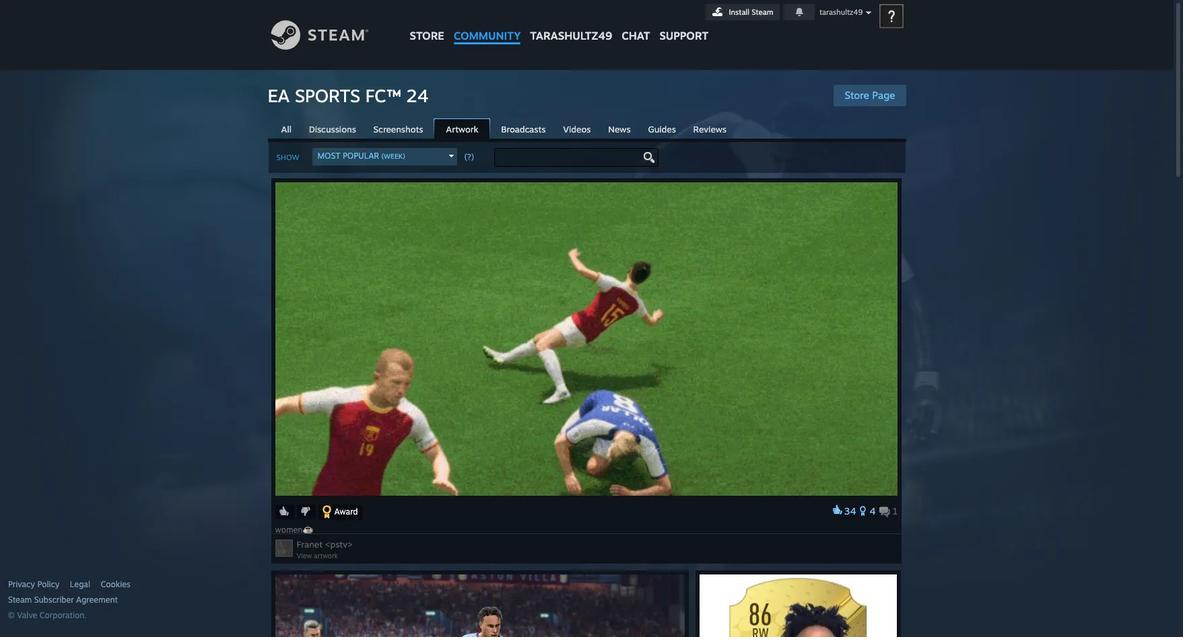 Task type: locate. For each thing, give the bounding box(es) containing it.
1
[[893, 506, 898, 517]]

legal link
[[70, 580, 90, 591]]

<pstv>
[[325, 540, 353, 550]]

community link
[[449, 0, 526, 49]]

1 vertical spatial tarashultz49
[[530, 29, 612, 42]]

steam for install steam
[[752, 7, 774, 17]]

ea sports fc™ 24
[[268, 85, 429, 106]]

award
[[335, 507, 358, 517]]

0 vertical spatial steam
[[752, 7, 774, 17]]

community
[[454, 29, 521, 42]]

discussions
[[309, 124, 356, 135]]

page
[[873, 89, 896, 102]]

4
[[870, 506, 876, 517]]

all
[[281, 124, 292, 135]]

cookies
[[101, 580, 131, 590]]

0 vertical spatial tarashultz49
[[820, 7, 863, 17]]

store link
[[405, 0, 449, 49]]

privacy policy
[[8, 580, 60, 590]]

chat
[[622, 29, 650, 42]]

policy
[[37, 580, 60, 590]]

0 horizontal spatial steam
[[8, 595, 32, 606]]

support
[[660, 29, 709, 42]]

install
[[729, 7, 750, 17]]

agreement
[[76, 595, 118, 606]]

1 horizontal spatial steam
[[752, 7, 774, 17]]

ea
[[268, 85, 290, 106]]

artwork
[[314, 552, 338, 560]]

steam
[[752, 7, 774, 17], [8, 595, 32, 606]]

subscriber
[[34, 595, 74, 606]]

screenshots link
[[367, 119, 430, 138]]

steam right the install
[[752, 7, 774, 17]]

©
[[8, 611, 15, 621]]

store page
[[845, 89, 896, 102]]

franet <pstv> view artwork
[[297, 540, 353, 560]]

store
[[410, 29, 444, 42]]

0 horizontal spatial tarashultz49
[[530, 29, 612, 42]]

news link
[[602, 119, 638, 138]]

discussions link
[[302, 119, 363, 138]]

support link
[[655, 0, 713, 46]]

steam inside cookies steam subscriber agreement © valve corporation.
[[8, 595, 32, 606]]

news
[[608, 124, 631, 135]]

most
[[318, 151, 341, 161]]

franet
[[297, 540, 323, 550]]

valve
[[17, 611, 37, 621]]

1 vertical spatial steam
[[8, 595, 32, 606]]

reviews link
[[687, 119, 734, 138]]

franet <pstv> link
[[297, 540, 353, 550]]

tarashultz49
[[820, 7, 863, 17], [530, 29, 612, 42]]

sports
[[295, 85, 360, 106]]

all link
[[274, 119, 298, 138]]

broadcasts link
[[495, 119, 553, 138]]

None text field
[[495, 148, 659, 167]]

steam subscriber agreement link
[[8, 595, 264, 606]]

steam down "privacy"
[[8, 595, 32, 606]]



Task type: vqa. For each thing, say whether or not it's contained in the screenshot.
the 'Profile' within Profile Background link
no



Task type: describe. For each thing, give the bounding box(es) containing it.
privacy policy link
[[8, 580, 60, 591]]

award link
[[318, 505, 362, 521]]

24
[[406, 85, 429, 106]]

legal
[[70, 580, 90, 590]]

screenshots
[[374, 124, 423, 135]]

chat link
[[617, 0, 655, 46]]

corporation.
[[40, 611, 87, 621]]

store
[[845, 89, 870, 102]]

guides link
[[642, 119, 683, 138]]

cookies link
[[101, 580, 131, 591]]

artwork link
[[434, 119, 491, 140]]

videos link
[[557, 119, 598, 138]]

fc™
[[365, 85, 401, 106]]

broadcasts
[[501, 124, 546, 135]]

(week)
[[382, 152, 405, 160]]

1 horizontal spatial tarashultz49
[[820, 7, 863, 17]]

(?)
[[464, 152, 474, 162]]

artwork
[[446, 124, 479, 135]]

install steam
[[729, 7, 774, 17]]

show
[[277, 153, 299, 162]]

tarashultz49 link
[[526, 0, 617, 49]]

most popular (week)
[[318, 151, 405, 161]]

guides
[[648, 124, 676, 135]]

store page link
[[834, 85, 906, 106]]

cookies steam subscriber agreement © valve corporation.
[[8, 580, 131, 621]]

steam for cookies steam subscriber agreement © valve corporation.
[[8, 595, 32, 606]]

view artwork link
[[297, 552, 338, 560]]

women☕️
[[275, 525, 315, 536]]

privacy
[[8, 580, 35, 590]]

popular
[[343, 151, 379, 161]]

34
[[845, 506, 857, 517]]

install steam link
[[706, 4, 780, 20]]

view
[[297, 552, 312, 560]]

reviews
[[694, 124, 727, 135]]

videos
[[563, 124, 591, 135]]



